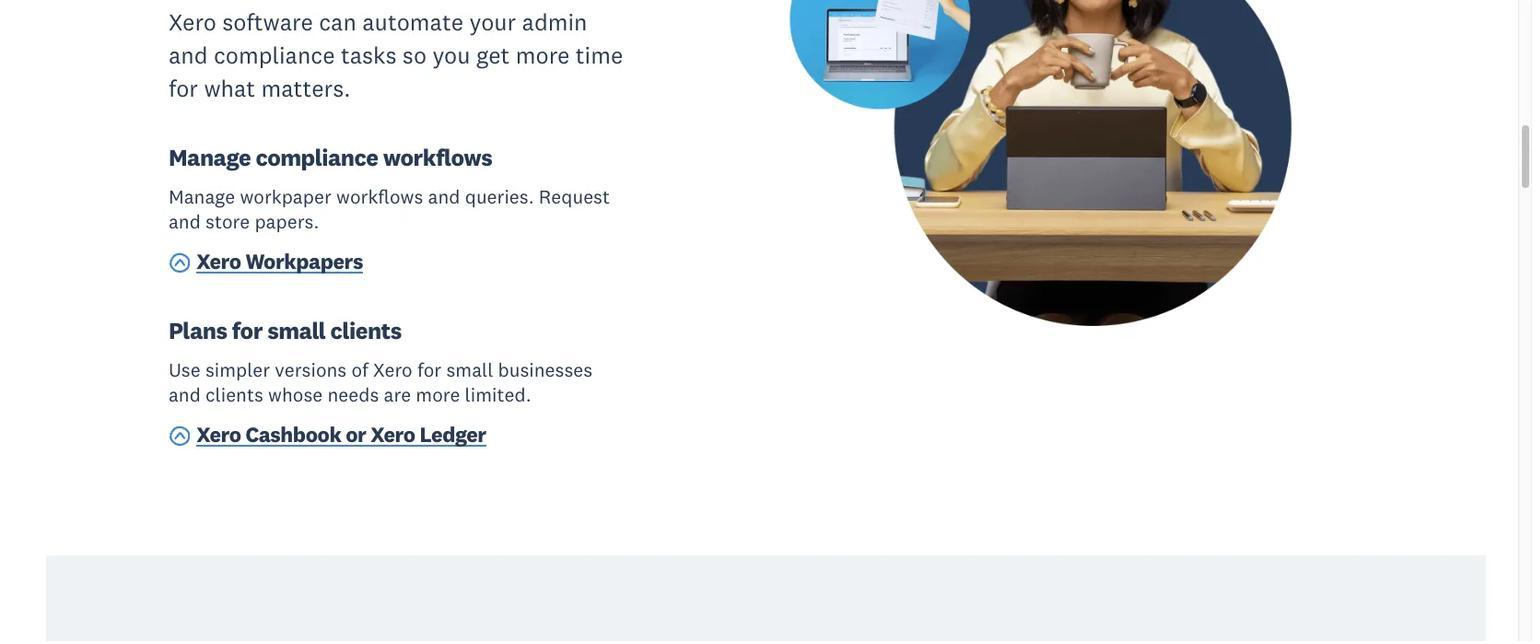 Task type: describe. For each thing, give the bounding box(es) containing it.
needs
[[328, 383, 379, 408]]

use simpler versions of xero for small businesses and clients whose needs are more limited.
[[169, 358, 593, 408]]

more inside the xero software can automate your admin and compliance tasks so you get more time for what matters.
[[516, 40, 570, 70]]

admin
[[522, 7, 588, 37]]

you
[[433, 40, 471, 70]]

xero workpapers button
[[169, 248, 363, 279]]

request
[[539, 184, 610, 209]]

store
[[206, 210, 250, 234]]

small inside use simpler versions of xero for small businesses and clients whose needs are more limited.
[[447, 358, 493, 383]]

so
[[403, 40, 427, 70]]

whose
[[268, 383, 323, 408]]

xero inside use simpler versions of xero for small businesses and clients whose needs are more limited.
[[373, 358, 413, 383]]

and inside use simpler versions of xero for small businesses and clients whose needs are more limited.
[[169, 383, 201, 408]]

get
[[476, 40, 510, 70]]

compliance inside the xero software can automate your admin and compliance tasks so you get more time for what matters.
[[214, 40, 335, 70]]

streamlined workflows image
[[782, 0, 1364, 449]]

workflows for workpaper
[[336, 184, 423, 209]]

xero for software
[[169, 7, 217, 37]]

xero cashbook or xero ledger
[[197, 421, 486, 448]]

manage workpaper workflows and queries. request and store papers.
[[169, 184, 610, 234]]

and left queries.
[[428, 184, 460, 209]]

your
[[470, 7, 516, 37]]

and inside the xero software can automate your admin and compliance tasks so you get more time for what matters.
[[169, 40, 208, 70]]

more inside use simpler versions of xero for small businesses and clients whose needs are more limited.
[[416, 383, 460, 408]]

versions
[[275, 358, 347, 383]]

plans for small clients
[[169, 316, 402, 345]]

plans
[[169, 316, 227, 345]]

simpler
[[205, 358, 270, 383]]

workpapers
[[246, 248, 363, 275]]



Task type: vqa. For each thing, say whether or not it's contained in the screenshot.
the rightmost "connect"
no



Task type: locate. For each thing, give the bounding box(es) containing it.
xero for workpapers
[[197, 248, 241, 275]]

1 horizontal spatial small
[[447, 358, 493, 383]]

0 vertical spatial compliance
[[214, 40, 335, 70]]

of
[[352, 358, 369, 383]]

for
[[169, 73, 198, 103], [232, 316, 263, 345], [417, 358, 442, 383]]

more
[[516, 40, 570, 70], [416, 383, 460, 408]]

compliance
[[214, 40, 335, 70], [256, 142, 378, 172]]

xero down simpler
[[197, 421, 241, 448]]

0 vertical spatial workflows
[[383, 142, 492, 172]]

workflows
[[383, 142, 492, 172], [336, 184, 423, 209]]

tasks
[[341, 40, 397, 70]]

workflows inside manage workpaper workflows and queries. request and store papers.
[[336, 184, 423, 209]]

what
[[204, 73, 255, 103]]

clients
[[331, 316, 402, 345], [206, 383, 263, 408]]

small
[[267, 316, 326, 345], [447, 358, 493, 383]]

for inside the xero software can automate your admin and compliance tasks so you get more time for what matters.
[[169, 73, 198, 103]]

0 horizontal spatial small
[[267, 316, 326, 345]]

compliance down software
[[214, 40, 335, 70]]

1 horizontal spatial for
[[232, 316, 263, 345]]

workpaper
[[240, 184, 332, 209]]

workflows down manage compliance workflows
[[336, 184, 423, 209]]

or
[[346, 421, 366, 448]]

limited.
[[465, 383, 531, 408]]

automate
[[362, 7, 464, 37]]

1 manage from the top
[[169, 142, 251, 172]]

manage for manage compliance workflows
[[169, 142, 251, 172]]

more down admin
[[516, 40, 570, 70]]

xero down "store" at the top of the page
[[197, 248, 241, 275]]

1 vertical spatial for
[[232, 316, 263, 345]]

papers.
[[255, 210, 319, 234]]

1 horizontal spatial more
[[516, 40, 570, 70]]

ledger
[[420, 421, 486, 448]]

xero for cashbook
[[197, 421, 241, 448]]

small up limited.
[[447, 358, 493, 383]]

clients up of at the bottom left of the page
[[331, 316, 402, 345]]

and left "store" at the top of the page
[[169, 210, 201, 234]]

workflows for compliance
[[383, 142, 492, 172]]

xero software can automate your admin and compliance tasks so you get more time for what matters.
[[169, 7, 623, 103]]

0 horizontal spatial clients
[[206, 383, 263, 408]]

more right are
[[416, 383, 460, 408]]

1 vertical spatial clients
[[206, 383, 263, 408]]

xero up are
[[373, 358, 413, 383]]

1 vertical spatial workflows
[[336, 184, 423, 209]]

for up ledger
[[417, 358, 442, 383]]

xero inside the xero software can automate your admin and compliance tasks so you get more time for what matters.
[[169, 7, 217, 37]]

manage
[[169, 142, 251, 172], [169, 184, 235, 209]]

software
[[222, 7, 313, 37]]

2 vertical spatial for
[[417, 358, 442, 383]]

2 horizontal spatial for
[[417, 358, 442, 383]]

manage compliance workflows
[[169, 142, 492, 172]]

and
[[169, 40, 208, 70], [428, 184, 460, 209], [169, 210, 201, 234], [169, 383, 201, 408]]

and down 'use'
[[169, 383, 201, 408]]

businesses
[[498, 358, 593, 383]]

1 vertical spatial compliance
[[256, 142, 378, 172]]

0 horizontal spatial more
[[416, 383, 460, 408]]

0 horizontal spatial for
[[169, 73, 198, 103]]

manage inside manage workpaper workflows and queries. request and store papers.
[[169, 184, 235, 209]]

matters.
[[261, 73, 351, 103]]

xero right or
[[371, 421, 415, 448]]

1 horizontal spatial clients
[[331, 316, 402, 345]]

1 vertical spatial small
[[447, 358, 493, 383]]

clients inside use simpler versions of xero for small businesses and clients whose needs are more limited.
[[206, 383, 263, 408]]

manage for manage workpaper workflows and queries. request and store papers.
[[169, 184, 235, 209]]

and up what
[[169, 40, 208, 70]]

0 vertical spatial more
[[516, 40, 570, 70]]

cashbook
[[246, 421, 342, 448]]

can
[[319, 7, 357, 37]]

1 vertical spatial more
[[416, 383, 460, 408]]

queries.
[[465, 184, 534, 209]]

small up versions
[[267, 316, 326, 345]]

are
[[384, 383, 411, 408]]

xero inside xero workpapers button
[[197, 248, 241, 275]]

xero left software
[[169, 7, 217, 37]]

for left what
[[169, 73, 198, 103]]

compliance up "workpaper"
[[256, 142, 378, 172]]

0 vertical spatial for
[[169, 73, 198, 103]]

for inside use simpler versions of xero for small businesses and clients whose needs are more limited.
[[417, 358, 442, 383]]

2 manage from the top
[[169, 184, 235, 209]]

xero workpapers
[[197, 248, 363, 275]]

1 vertical spatial manage
[[169, 184, 235, 209]]

0 vertical spatial manage
[[169, 142, 251, 172]]

clients down simpler
[[206, 383, 263, 408]]

time
[[576, 40, 623, 70]]

0 vertical spatial clients
[[331, 316, 402, 345]]

xero
[[169, 7, 217, 37], [197, 248, 241, 275], [373, 358, 413, 383], [197, 421, 241, 448], [371, 421, 415, 448]]

use
[[169, 358, 201, 383]]

workflows up manage workpaper workflows and queries. request and store papers.
[[383, 142, 492, 172]]

0 vertical spatial small
[[267, 316, 326, 345]]

xero cashbook or xero ledger button
[[169, 421, 486, 452]]

for up simpler
[[232, 316, 263, 345]]



